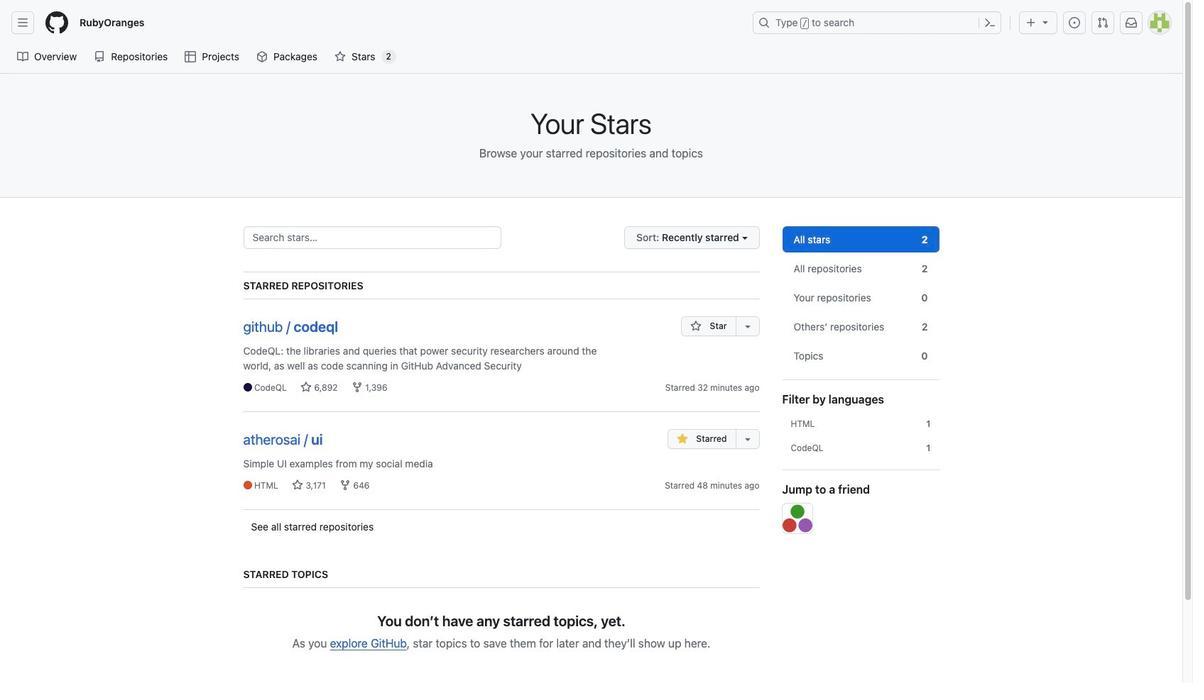 Task type: locate. For each thing, give the bounding box(es) containing it.
1 horizontal spatial star image
[[690, 321, 702, 332]]

1 vertical spatial star image
[[301, 382, 312, 393]]

Starred repositories search field
[[243, 227, 501, 249]]

1 add this repository to a list image from the top
[[742, 321, 753, 332]]

homepage image
[[45, 11, 68, 34]]

command palette image
[[984, 17, 996, 28]]

star image
[[690, 321, 702, 332], [292, 480, 303, 491]]

star fill image
[[677, 434, 688, 445]]

2 add this repository to a list image from the top
[[742, 434, 753, 445]]

1 vertical spatial add this repository to a list image
[[742, 434, 753, 445]]

1 vertical spatial star image
[[292, 480, 303, 491]]

add this repository to a list image
[[742, 321, 753, 332], [742, 434, 753, 445]]

git pull request image
[[1097, 17, 1109, 28]]

book image
[[17, 51, 28, 62]]

plus image
[[1025, 17, 1037, 28]]

triangle down image
[[1040, 16, 1051, 28]]

star filters section
[[771, 227, 951, 682]]

1 horizontal spatial star image
[[335, 51, 346, 62]]

package image
[[256, 51, 268, 62]]

add this repository to a list image for fork image
[[742, 321, 753, 332]]

0 vertical spatial star image
[[690, 321, 702, 332]]

notifications image
[[1126, 17, 1137, 28]]

0 vertical spatial add this repository to a list image
[[742, 321, 753, 332]]

star image
[[335, 51, 346, 62], [301, 382, 312, 393]]

0 horizontal spatial star image
[[292, 480, 303, 491]]



Task type: vqa. For each thing, say whether or not it's contained in the screenshot.
Prepare release 3.0.0-beta.3's 3 days ago
no



Task type: describe. For each thing, give the bounding box(es) containing it.
issue opened image
[[1069, 17, 1080, 28]]

@julialang image
[[782, 504, 812, 534]]

0 vertical spatial star image
[[335, 51, 346, 62]]

add this repository to a list image for fork icon
[[742, 434, 753, 445]]

fork image
[[351, 382, 363, 393]]

repo image
[[94, 51, 105, 62]]

table image
[[185, 51, 196, 62]]

Search stars… text field
[[243, 227, 501, 249]]

fork image
[[340, 480, 351, 491]]

0 horizontal spatial star image
[[301, 382, 312, 393]]



